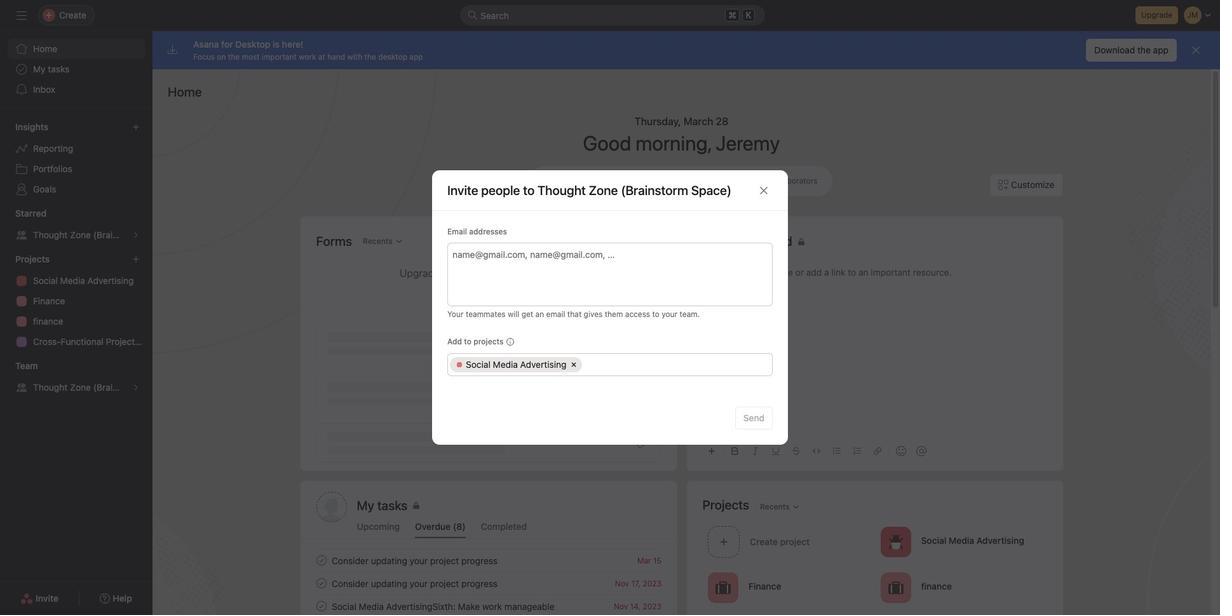 Task type: vqa. For each thing, say whether or not it's contained in the screenshot.
Global element
yes



Task type: describe. For each thing, give the bounding box(es) containing it.
name@gmail.com, name@gmail.com, … text field
[[453, 247, 766, 262]]

hide sidebar image
[[17, 10, 27, 20]]

dismiss image
[[1192, 45, 1202, 55]]

teams element
[[0, 355, 153, 401]]

close this dialog image
[[759, 185, 769, 196]]

mark complete image for second mark complete checkbox from the top
[[314, 576, 329, 591]]

italics image
[[752, 448, 760, 455]]

bold image
[[732, 448, 739, 455]]

prominent image
[[468, 10, 478, 20]]

underline image
[[772, 448, 780, 455]]

numbered list image
[[854, 448, 861, 455]]

projects element
[[0, 248, 153, 355]]

more information image
[[507, 338, 514, 346]]

briefcase image
[[888, 580, 904, 596]]

link image
[[874, 448, 882, 455]]

mark complete image for mark complete option
[[314, 599, 329, 614]]

Mark complete checkbox
[[314, 599, 329, 614]]

insights element
[[0, 116, 153, 202]]



Task type: locate. For each thing, give the bounding box(es) containing it.
1 mark complete image from the top
[[314, 553, 329, 569]]

3 mark complete image from the top
[[314, 599, 329, 614]]

starred element
[[0, 202, 153, 248]]

bug image
[[888, 534, 904, 550]]

1 mark complete checkbox from the top
[[314, 553, 329, 569]]

list item
[[703, 523, 876, 562], [301, 549, 677, 572], [301, 572, 677, 595], [301, 595, 677, 616]]

None text field
[[587, 357, 766, 373]]

2 mark complete checkbox from the top
[[314, 576, 329, 591]]

1 vertical spatial mark complete checkbox
[[314, 576, 329, 591]]

1 vertical spatial mark complete image
[[314, 576, 329, 591]]

2 vertical spatial mark complete image
[[314, 599, 329, 614]]

0 vertical spatial mark complete checkbox
[[314, 553, 329, 569]]

2 mark complete image from the top
[[314, 576, 329, 591]]

mark complete image
[[314, 553, 329, 569], [314, 576, 329, 591], [314, 599, 329, 614]]

Mark complete checkbox
[[314, 553, 329, 569], [314, 576, 329, 591]]

add profile photo image
[[316, 492, 347, 523]]

row
[[448, 354, 773, 376]]

code image
[[813, 448, 821, 455]]

strikethrough image
[[793, 448, 800, 455]]

mark complete image for second mark complete checkbox from the bottom
[[314, 553, 329, 569]]

dialog
[[432, 170, 789, 445]]

bulleted list image
[[833, 448, 841, 455]]

at mention image
[[917, 446, 927, 457]]

0 vertical spatial mark complete image
[[314, 553, 329, 569]]

toolbar
[[703, 437, 1048, 465]]

briefcase image
[[716, 580, 731, 596]]

cell
[[450, 357, 583, 373]]

global element
[[0, 31, 153, 107]]



